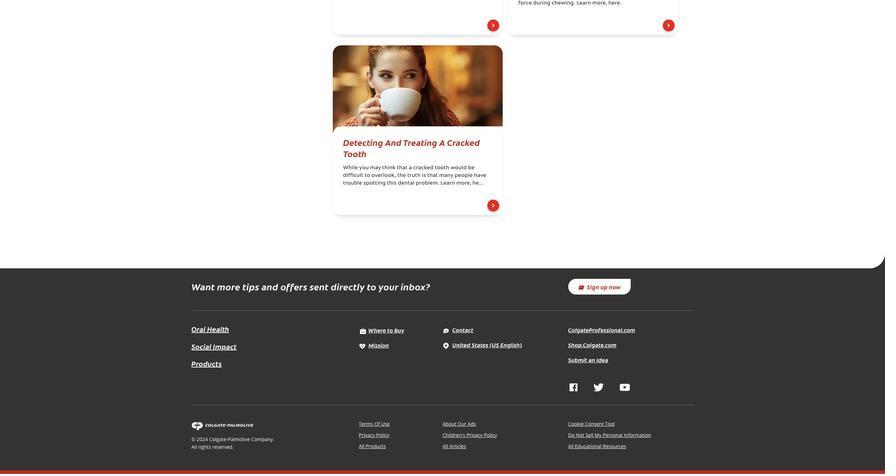 Task type: vqa. For each thing, say whether or not it's contained in the screenshot.


Task type: locate. For each thing, give the bounding box(es) containing it.
privacy policy link
[[359, 432, 390, 438]]

all down ©
[[191, 443, 197, 450]]

information
[[624, 432, 651, 438]]

terms
[[359, 420, 373, 427]]

want more tips and offers sent directly to your inbox?
[[191, 280, 430, 293]]

© 2024 colgate-palmolive company. all rights reserved.
[[191, 436, 274, 450]]

that right is
[[427, 173, 438, 178]]

1 horizontal spatial that
[[427, 173, 438, 178]]

up
[[601, 283, 608, 291]]

privacy down ads
[[467, 432, 483, 438]]

mission
[[369, 341, 389, 349]]

that up the
[[397, 166, 408, 171]]

0 horizontal spatial privacy
[[359, 432, 375, 438]]

colgateprofessional.com
[[568, 326, 636, 334]]

privacy
[[359, 432, 375, 438], [467, 432, 483, 438]]

now
[[609, 283, 621, 291]]

all educational resources link
[[568, 443, 627, 449]]

ads
[[468, 420, 476, 427]]

cookie consent tool link
[[568, 420, 615, 427]]

twitter image
[[594, 383, 604, 392]]

to left your
[[367, 280, 377, 293]]

to inside while you may think that a cracked tooth would be difficult to overlook, the truth is that many people have trouble spotting this dental problem. learn more, he...
[[365, 173, 370, 178]]

united states (us english)
[[453, 341, 522, 349]]

children's privacy policy
[[443, 432, 497, 438]]

all down do
[[568, 443, 574, 449]]

facebook image
[[569, 383, 578, 392]]

my
[[595, 432, 602, 438]]

all down privacy policy link
[[359, 443, 365, 449]]

detecting and treating a cracked tooth
[[343, 137, 480, 159]]

think
[[382, 166, 396, 171]]

truth
[[408, 173, 421, 178]]

all for all educational resources
[[568, 443, 574, 449]]

to left buy
[[387, 326, 393, 334]]

about
[[443, 420, 456, 427]]

idea
[[597, 356, 609, 364]]

privacy down 'terms'
[[359, 432, 375, 438]]

products
[[191, 359, 222, 368], [366, 443, 386, 449]]

0 vertical spatial to
[[365, 173, 370, 178]]

terms of use link
[[359, 420, 390, 427]]

2024
[[197, 436, 208, 442]]

offers
[[281, 280, 308, 293]]

products down privacy policy link
[[366, 443, 386, 449]]

oral
[[191, 324, 206, 334]]

want
[[191, 280, 215, 293]]

use
[[381, 420, 390, 427]]

policy
[[376, 432, 390, 438], [484, 432, 497, 438]]

1 policy from the left
[[376, 432, 390, 438]]

submit an idea link
[[568, 356, 609, 364]]

to down "you"
[[365, 173, 370, 178]]

do not sell my personal information
[[568, 432, 651, 438]]

english)
[[501, 341, 522, 349]]

all for all articles
[[443, 443, 448, 449]]

all articles
[[443, 443, 466, 449]]

united
[[453, 341, 471, 349]]

an
[[589, 356, 595, 364]]

would
[[451, 166, 467, 171]]

products down the social
[[191, 359, 222, 368]]

products link
[[191, 358, 222, 369]]

to
[[365, 173, 370, 178], [367, 280, 377, 293], [387, 326, 393, 334]]

1 horizontal spatial products
[[366, 443, 386, 449]]

resources
[[603, 443, 627, 449]]

2 vertical spatial to
[[387, 326, 393, 334]]

0 vertical spatial that
[[397, 166, 408, 171]]

1 horizontal spatial policy
[[484, 432, 497, 438]]

you
[[359, 166, 369, 171]]

that
[[397, 166, 408, 171], [427, 173, 438, 178]]

impact
[[213, 342, 237, 351]]

colgate-
[[209, 436, 228, 442]]

1 horizontal spatial privacy
[[467, 432, 483, 438]]

palmolive
[[228, 436, 250, 442]]

directly
[[331, 280, 365, 293]]

colgateprofessional.com link
[[568, 326, 636, 334]]

1 vertical spatial products
[[366, 443, 386, 449]]

educational
[[575, 443, 602, 449]]

more
[[217, 280, 240, 293]]

and
[[385, 137, 402, 148]]

(us
[[490, 341, 499, 349]]

treating
[[403, 137, 438, 148]]

0 horizontal spatial that
[[397, 166, 408, 171]]

0 horizontal spatial products
[[191, 359, 222, 368]]

all left articles
[[443, 443, 448, 449]]

all inside © 2024 colgate-palmolive company. all rights reserved.
[[191, 443, 197, 450]]

social impact
[[191, 342, 237, 351]]

2 privacy from the left
[[467, 432, 483, 438]]

0 horizontal spatial policy
[[376, 432, 390, 438]]

sign
[[587, 283, 599, 291]]

1 vertical spatial that
[[427, 173, 438, 178]]

all products
[[359, 443, 386, 449]]

do
[[568, 432, 575, 438]]

social
[[191, 342, 211, 351]]

many
[[439, 173, 454, 178]]



Task type: describe. For each thing, give the bounding box(es) containing it.
all for all products
[[359, 443, 365, 449]]

sent
[[310, 280, 329, 293]]

2 policy from the left
[[484, 432, 497, 438]]

the
[[398, 173, 406, 178]]

oral health link
[[191, 324, 229, 334]]

tips
[[243, 280, 259, 293]]

consent
[[585, 420, 604, 427]]

all educational resources
[[568, 443, 627, 449]]

problem.
[[416, 181, 439, 186]]

where
[[368, 326, 386, 334]]

more,
[[457, 181, 471, 186]]

about our ads link
[[443, 420, 476, 427]]

cracked
[[413, 166, 434, 171]]

tooth
[[343, 148, 367, 159]]

learn
[[441, 181, 455, 186]]

social impact link
[[191, 341, 237, 352]]

rounded corner image
[[870, 253, 885, 268]]

©
[[191, 436, 196, 442]]

he...
[[473, 181, 483, 186]]

where to buy link
[[359, 326, 405, 334]]

company.
[[251, 436, 274, 442]]

your
[[379, 280, 399, 293]]

may
[[370, 166, 381, 171]]

articles
[[450, 443, 466, 449]]

a
[[409, 166, 412, 171]]

inbox?
[[401, 280, 430, 293]]

tooth
[[435, 166, 450, 171]]

people
[[455, 173, 473, 178]]

our
[[458, 420, 467, 427]]

all products link
[[359, 443, 386, 449]]

difficult
[[343, 173, 364, 178]]

1 privacy from the left
[[359, 432, 375, 438]]

while
[[343, 166, 358, 171]]

of
[[375, 420, 380, 427]]

shop.colgate.com link
[[568, 341, 617, 349]]

buy
[[394, 326, 405, 334]]

and
[[262, 280, 278, 293]]

this
[[387, 181, 397, 186]]

not
[[576, 432, 585, 438]]

0 vertical spatial products
[[191, 359, 222, 368]]

contact link
[[443, 326, 474, 334]]

rights
[[198, 443, 211, 450]]

have
[[474, 173, 487, 178]]

cookie consent tool
[[568, 420, 615, 427]]

sign up now link
[[568, 279, 631, 295]]

children's
[[443, 432, 465, 438]]

mission link
[[359, 341, 389, 349]]

trouble
[[343, 181, 362, 186]]

where to buy
[[368, 326, 405, 334]]

1 vertical spatial to
[[367, 280, 377, 293]]

tool
[[605, 420, 615, 427]]

overlook,
[[372, 173, 396, 178]]

oral health
[[191, 324, 229, 334]]

personal
[[603, 432, 623, 438]]

cookie
[[568, 420, 584, 427]]

submit an idea
[[568, 356, 609, 364]]

spotting
[[364, 181, 386, 186]]

youtube image
[[620, 383, 630, 392]]

detecting
[[343, 137, 383, 148]]

terms of use
[[359, 420, 390, 427]]

all articles link
[[443, 443, 466, 449]]

reserved.
[[213, 443, 234, 450]]

states
[[472, 341, 489, 349]]

privacy policy
[[359, 432, 390, 438]]

sign up now
[[587, 283, 621, 291]]

health
[[207, 324, 229, 334]]

contact
[[453, 326, 474, 334]]

dental
[[398, 181, 415, 186]]

sell
[[586, 432, 594, 438]]

cracked
[[447, 137, 480, 148]]

about our ads
[[443, 420, 476, 427]]

do not sell my personal information link
[[568, 432, 651, 438]]



